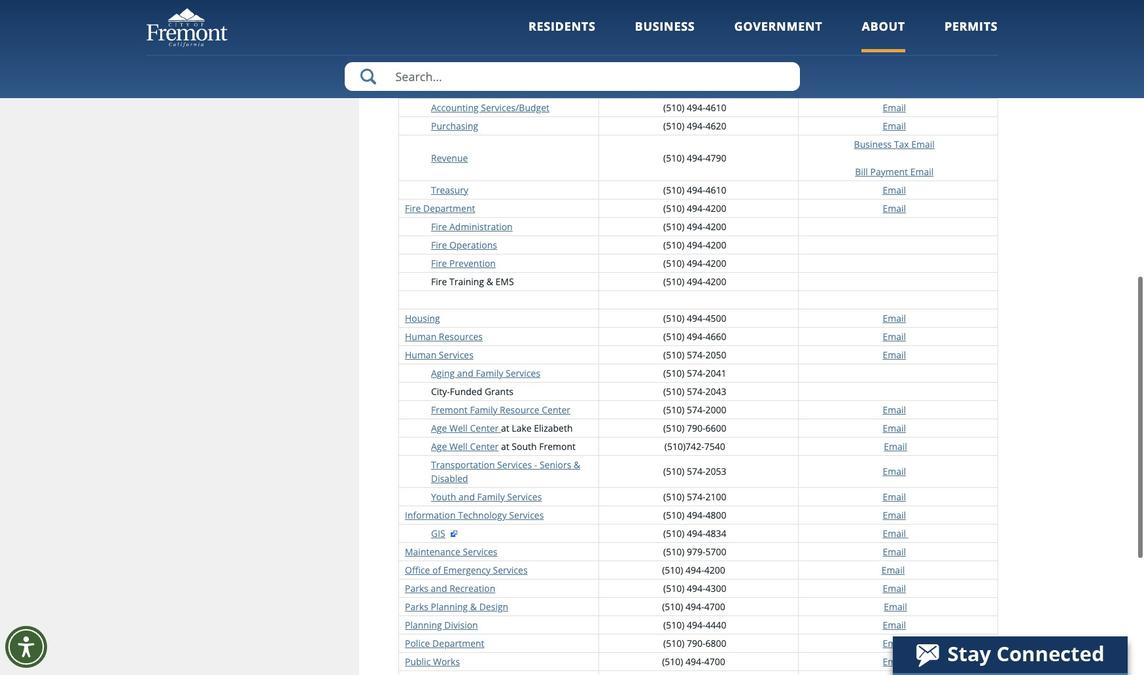 Task type: describe. For each thing, give the bounding box(es) containing it.
accounting services/budget
[[431, 101, 550, 114]]

bill payment email link
[[856, 166, 934, 178]]

4200 for fire department
[[706, 202, 727, 215]]

3 4610 from the top
[[706, 184, 727, 196]]

(510) for public works
[[663, 656, 684, 668]]

human resources link
[[405, 330, 483, 343]]

2053
[[706, 466, 727, 478]]

youth and family services link
[[431, 491, 542, 503]]

0 vertical spatial fremont
[[431, 404, 468, 416]]

well for age well center at south fremont
[[450, 440, 468, 453]]

(510) for treasury
[[664, 184, 685, 196]]

department for fire department
[[423, 202, 476, 215]]

4300
[[706, 582, 727, 595]]

seniors
[[540, 459, 572, 471]]

(510) 574-2050
[[664, 349, 727, 361]]

purchasing
[[431, 120, 479, 132]]

bill payment email
[[856, 166, 934, 178]]

fremont family resource center link
[[431, 404, 571, 416]]

public works link
[[405, 656, 460, 668]]

works
[[433, 656, 460, 668]]

finance department link
[[405, 51, 492, 63]]

age well center link for age well center at lake elizabeth
[[431, 422, 499, 435]]

1 vertical spatial planning
[[405, 619, 442, 632]]

(510) 790-6800
[[664, 637, 727, 650]]

maintenance services link
[[405, 546, 498, 558]]

permits link
[[945, 18, 999, 52]]

(510) 574-2041
[[664, 367, 727, 380]]

email link for maintenance services
[[883, 546, 907, 558]]

city-funded grants
[[431, 385, 514, 398]]

information technology services link
[[405, 509, 544, 522]]

email for information technology services
[[883, 509, 907, 522]]

email for gis
[[883, 527, 907, 540]]

parks and recreation link
[[405, 582, 496, 595]]

email link for transportation services - seniors & disabled
[[883, 466, 907, 478]]

services up the grants
[[506, 367, 541, 380]]

email for public works
[[883, 656, 907, 668]]

email link for environmental services
[[883, 33, 907, 45]]

(510) for revenue
[[664, 152, 685, 164]]

email link for purchasing
[[883, 120, 907, 132]]

business for business tax email
[[855, 138, 892, 150]]

(510) for gis
[[664, 527, 685, 540]]

of
[[433, 564, 441, 577]]

residents
[[529, 18, 596, 34]]

city-
[[431, 385, 450, 398]]

grants
[[485, 385, 514, 398]]

email for human resources
[[883, 330, 907, 343]]

0 vertical spatial planning
[[431, 601, 468, 613]]

4660
[[706, 330, 727, 343]]

494- for finance department
[[687, 51, 706, 63]]

maintenance services
[[405, 546, 498, 558]]

(510) for accounting services/budget
[[664, 101, 685, 114]]

environmental services link
[[405, 33, 505, 45]]

3 (510) 494-4610 from the top
[[664, 184, 727, 196]]

planning division
[[405, 619, 478, 632]]

email link for office of emergency services
[[882, 564, 905, 577]]

aging and family services
[[431, 367, 541, 380]]

email for maintenance services
[[883, 546, 907, 558]]

at for at lake elizabeth
[[501, 422, 510, 435]]

technology
[[458, 509, 507, 522]]

494- for fire operations
[[687, 239, 706, 251]]

574- for 2041
[[687, 367, 706, 380]]

revenue
[[431, 152, 468, 164]]

planning division link
[[405, 619, 478, 632]]

human services
[[405, 349, 474, 361]]

payable
[[473, 76, 506, 89]]

aging and family services link
[[431, 367, 541, 380]]

business tax email
[[855, 138, 935, 150]]

and for youth
[[459, 491, 475, 503]]

email link for accounting services/budget
[[883, 101, 907, 114]]

574- for 2043
[[687, 385, 706, 398]]

(510) for finance department
[[664, 51, 685, 63]]

4800
[[706, 509, 727, 522]]

4700 for engineering
[[706, 14, 727, 27]]

information
[[405, 509, 456, 522]]

6800
[[706, 637, 727, 650]]

fire training & ems
[[431, 275, 514, 288]]

(510) for fire prevention
[[664, 257, 685, 270]]

parks and recreation
[[405, 582, 496, 595]]

parks planning & design link
[[405, 601, 509, 613]]

resource
[[500, 404, 540, 416]]

(510) for police department
[[664, 637, 685, 650]]

accounts
[[431, 76, 470, 89]]

-
[[535, 459, 538, 471]]

accounts payable link
[[431, 76, 506, 89]]

operations
[[450, 239, 497, 251]]

fire operations
[[431, 239, 497, 251]]

(510) 979-5700
[[664, 546, 727, 558]]

housing link
[[405, 312, 440, 325]]

email for fremont family resource center
[[883, 404, 907, 416]]

transportation services - seniors & disabled
[[431, 459, 581, 485]]

treasury link
[[431, 184, 469, 196]]

government link
[[735, 18, 823, 52]]

tax
[[895, 138, 910, 150]]

(510) for office of emergency services
[[663, 564, 684, 577]]

email for purchasing
[[883, 120, 907, 132]]

family for youth
[[478, 491, 505, 503]]

funded
[[450, 385, 483, 398]]

(510) 574-2100
[[664, 491, 727, 503]]

494- for planning division
[[687, 619, 706, 632]]

(510) 494-4610 for services/budget
[[664, 101, 727, 114]]

human for human resources
[[405, 330, 437, 343]]

administration
[[450, 220, 513, 233]]

(510) 494-4200 for fire prevention
[[664, 257, 727, 270]]

& for ems
[[487, 275, 493, 288]]

age well center at lake elizabeth
[[431, 422, 573, 435]]

(510)742-7540
[[665, 440, 726, 453]]

(510) inside accounts payable (510) 494-4628
[[664, 83, 685, 95]]

transportation services - seniors & disabled link
[[431, 459, 581, 485]]

(510) 494-4800
[[664, 509, 727, 522]]

finance department
[[405, 51, 492, 63]]

4700 for parks planning & design
[[705, 601, 726, 613]]

youth and family services
[[431, 491, 542, 503]]

(510) 494-4700 for engineering
[[664, 14, 727, 27]]

email for finance department
[[883, 51, 907, 63]]

human services link
[[405, 349, 474, 361]]

email for fire department
[[883, 202, 907, 215]]

office
[[405, 564, 430, 577]]

police department
[[405, 637, 485, 650]]

residents link
[[529, 18, 596, 52]]

public works
[[405, 656, 460, 668]]

(510) for planning division
[[664, 619, 685, 632]]

(510) 790-6600
[[664, 422, 727, 435]]

(510) 494-4200 for fire department
[[664, 202, 727, 215]]

parks for parks and recreation
[[405, 582, 429, 595]]

5700
[[706, 546, 727, 558]]

4500
[[706, 312, 727, 325]]

fire prevention link
[[431, 257, 496, 270]]

email for treasury
[[883, 184, 907, 196]]

(510) 494-4200 for fire administration
[[664, 220, 727, 233]]

fremont family resource center
[[431, 404, 571, 416]]

parks planning & design
[[405, 601, 509, 613]]

(510) for engineering
[[664, 14, 685, 27]]

494- for information technology services
[[687, 509, 706, 522]]

574- for 2050
[[687, 349, 706, 361]]

494- for parks planning & design
[[686, 601, 705, 613]]

0 vertical spatial center
[[542, 404, 571, 416]]

design
[[480, 601, 509, 613]]

(510) 494-4200 for fire operations
[[664, 239, 727, 251]]

(510) 494-4440
[[664, 619, 727, 632]]

stay connected image
[[893, 637, 1127, 674]]

accounts payable (510) 494-4628
[[431, 76, 727, 95]]

division
[[445, 619, 478, 632]]

& for design
[[471, 601, 477, 613]]

fire administration link
[[431, 220, 513, 233]]

email link for public works
[[883, 656, 907, 668]]

(510) for parks and recreation
[[664, 582, 685, 595]]

4440
[[706, 619, 727, 632]]

4200 for office of emergency services
[[705, 564, 726, 577]]

4570
[[706, 33, 727, 45]]

email for environmental services
[[883, 33, 907, 45]]

age well center link for age well center at south fremont
[[431, 440, 499, 453]]

494- for office of emergency services
[[686, 564, 705, 577]]

4200 for fire prevention
[[706, 257, 727, 270]]

treasury
[[431, 184, 469, 196]]



Task type: vqa. For each thing, say whether or not it's contained in the screenshot.
TEXT BOX
no



Task type: locate. For each thing, give the bounding box(es) containing it.
0 vertical spatial (510) 494-4610
[[664, 51, 727, 63]]

574- up (510) 574-2043
[[687, 367, 706, 380]]

fire for fire administration
[[431, 220, 447, 233]]

1 vertical spatial and
[[459, 491, 475, 503]]

494- for treasury
[[687, 184, 706, 196]]

494- inside accounts payable (510) 494-4628
[[687, 83, 706, 95]]

4200 for fire administration
[[706, 220, 727, 233]]

email for human services
[[883, 349, 907, 361]]

center up elizabeth
[[542, 404, 571, 416]]

public
[[405, 656, 431, 668]]

0 horizontal spatial &
[[471, 601, 477, 613]]

permits
[[945, 18, 999, 34]]

574- up '(510) 574-2041'
[[687, 349, 706, 361]]

1 vertical spatial at
[[501, 440, 510, 453]]

4610 for services/budget
[[706, 101, 727, 114]]

0 vertical spatial &
[[487, 275, 493, 288]]

human resources
[[405, 330, 483, 343]]

2 age well center link from the top
[[431, 440, 499, 453]]

0 vertical spatial age
[[431, 422, 447, 435]]

bill
[[856, 166, 869, 178]]

fremont
[[431, 404, 468, 416], [540, 440, 576, 453]]

(510) 494-4700 for parks planning & design
[[663, 601, 728, 613]]

center down the fremont family resource center link on the bottom left
[[470, 422, 499, 435]]

email link for gis
[[883, 527, 907, 540]]

4610 down 4628
[[706, 101, 727, 114]]

1 age well center link from the top
[[431, 422, 499, 435]]

0 vertical spatial and
[[457, 367, 474, 380]]

(510)
[[664, 14, 685, 27], [664, 33, 685, 45], [664, 51, 685, 63], [664, 83, 685, 95], [664, 101, 685, 114], [664, 120, 685, 132], [664, 152, 685, 164], [664, 184, 685, 196], [664, 202, 685, 215], [664, 220, 685, 233], [664, 239, 685, 251], [664, 257, 685, 270], [664, 275, 685, 288], [664, 312, 685, 325], [664, 330, 685, 343], [664, 349, 685, 361], [664, 367, 685, 380], [664, 385, 685, 398], [664, 404, 685, 416], [664, 422, 685, 435], [664, 466, 685, 478], [664, 491, 685, 503], [664, 509, 685, 522], [664, 527, 685, 540], [664, 546, 685, 558], [663, 564, 684, 577], [664, 582, 685, 595], [663, 601, 684, 613], [664, 619, 685, 632], [664, 637, 685, 650], [663, 656, 684, 668]]

1 vertical spatial parks
[[405, 601, 429, 613]]

business left "4570"
[[635, 18, 695, 34]]

494- for gis
[[687, 527, 706, 540]]

fire for fire prevention
[[431, 257, 447, 270]]

2 vertical spatial &
[[471, 601, 477, 613]]

about
[[862, 18, 906, 34]]

engineering
[[405, 14, 456, 27]]

574- up (510) 574-2000
[[687, 385, 706, 398]]

at for at south fremont
[[501, 440, 510, 453]]

email link for fremont family resource center
[[883, 404, 907, 416]]

(510) 494-4834
[[664, 527, 727, 540]]

email for housing
[[883, 312, 907, 325]]

center for at south fremont
[[470, 440, 499, 453]]

1 574- from the top
[[687, 349, 706, 361]]

2000
[[706, 404, 727, 416]]

1 horizontal spatial fremont
[[540, 440, 576, 453]]

1 790- from the top
[[687, 422, 706, 435]]

email
[[883, 14, 907, 27], [883, 33, 907, 45], [883, 51, 907, 63], [883, 76, 907, 89], [883, 101, 907, 114], [883, 120, 907, 132], [912, 138, 935, 150], [911, 166, 934, 178], [883, 184, 907, 196], [883, 202, 907, 215], [883, 312, 907, 325], [883, 330, 907, 343], [883, 349, 907, 361], [883, 404, 907, 416], [883, 422, 907, 435], [885, 440, 908, 453], [883, 466, 907, 478], [883, 491, 907, 503], [883, 509, 907, 522], [883, 527, 907, 540], [883, 546, 907, 558], [882, 564, 905, 577], [883, 582, 907, 595], [885, 601, 908, 613], [883, 619, 907, 632], [883, 637, 907, 650], [883, 656, 907, 668]]

0 vertical spatial 4610
[[706, 51, 727, 63]]

and up information technology services link
[[459, 491, 475, 503]]

1 vertical spatial human
[[405, 349, 437, 361]]

email link
[[883, 14, 907, 27], [883, 33, 907, 45], [883, 51, 907, 63], [883, 76, 907, 89], [883, 101, 907, 114], [883, 120, 907, 132], [883, 184, 907, 196], [883, 202, 907, 215], [883, 312, 907, 325], [883, 330, 907, 343], [883, 349, 907, 361], [883, 404, 907, 416], [883, 422, 907, 435], [885, 440, 908, 453], [883, 466, 907, 478], [883, 491, 907, 503], [883, 509, 907, 522], [883, 527, 907, 540], [883, 546, 907, 558], [882, 564, 905, 577], [883, 582, 907, 595], [885, 601, 908, 613], [883, 619, 907, 632], [883, 637, 907, 650], [883, 656, 907, 668]]

(510) 494-4610 up (510) 494-4620
[[664, 101, 727, 114]]

fire department
[[405, 202, 476, 215]]

email link for engineering
[[883, 14, 907, 27]]

0 horizontal spatial business
[[635, 18, 695, 34]]

center
[[542, 404, 571, 416], [470, 422, 499, 435], [470, 440, 499, 453]]

south
[[512, 440, 537, 453]]

(510) for environmental services
[[664, 33, 685, 45]]

4610 down "4570"
[[706, 51, 727, 63]]

(510) for information technology services
[[664, 509, 685, 522]]

494- for public works
[[686, 656, 705, 668]]

services down transportation services - seniors & disabled link
[[507, 491, 542, 503]]

1 vertical spatial age
[[431, 440, 447, 453]]

parks up 'planning division' link on the left of the page
[[405, 601, 429, 613]]

services down resources
[[439, 349, 474, 361]]

department
[[440, 51, 492, 63], [423, 202, 476, 215], [433, 637, 485, 650]]

planning
[[431, 601, 468, 613], [405, 619, 442, 632]]

fire department link
[[405, 202, 476, 215]]

1 vertical spatial well
[[450, 440, 468, 453]]

(510) 494-4500
[[664, 312, 727, 325]]

2 574- from the top
[[687, 367, 706, 380]]

0 vertical spatial at
[[501, 422, 510, 435]]

(510) 494-4610 down (510) 494-4790
[[664, 184, 727, 196]]

fire for fire department
[[405, 202, 421, 215]]

and for parks
[[431, 582, 447, 595]]

(510) 494-4200 for office of emergency services
[[663, 564, 728, 577]]

4610
[[706, 51, 727, 63], [706, 101, 727, 114], [706, 184, 727, 196]]

human up aging
[[405, 349, 437, 361]]

(510) 494-4610 for department
[[664, 51, 727, 63]]

(510) for maintenance services
[[664, 546, 685, 558]]

6 574- from the top
[[687, 491, 706, 503]]

4610 down 4790
[[706, 184, 727, 196]]

family
[[476, 367, 504, 380], [470, 404, 498, 416], [478, 491, 505, 503]]

1 vertical spatial (510) 494-4610
[[664, 101, 727, 114]]

1 vertical spatial department
[[423, 202, 476, 215]]

0 vertical spatial department
[[440, 51, 492, 63]]

center for at lake elizabeth
[[470, 422, 499, 435]]

(510) for human resources
[[664, 330, 685, 343]]

email for office of emergency services
[[882, 564, 905, 577]]

(510) 574-2043
[[664, 385, 727, 398]]

email link for youth and family services
[[883, 491, 907, 503]]

services up emergency
[[463, 546, 498, 558]]

human down housing link
[[405, 330, 437, 343]]

fire for fire operations
[[431, 239, 447, 251]]

Search text field
[[345, 62, 800, 91]]

elizabeth
[[534, 422, 573, 435]]

fremont down city-
[[431, 404, 468, 416]]

4700 for public works
[[705, 656, 726, 668]]

2 (510) 494-4610 from the top
[[664, 101, 727, 114]]

prevention
[[450, 257, 496, 270]]

fremont up seniors
[[540, 440, 576, 453]]

services up "finance department"
[[470, 33, 505, 45]]

planning up police
[[405, 619, 442, 632]]

1 4610 from the top
[[706, 51, 727, 63]]

979-
[[687, 546, 706, 558]]

about link
[[862, 18, 906, 52]]

2 age from the top
[[431, 440, 447, 453]]

(510) for transportation services - seniors & disabled
[[664, 466, 685, 478]]

2 vertical spatial 4700
[[705, 656, 726, 668]]

department for police department
[[433, 637, 485, 650]]

2 vertical spatial family
[[478, 491, 505, 503]]

2100
[[706, 491, 727, 503]]

0 vertical spatial human
[[405, 330, 437, 343]]

574- down "(510)742-7540" at bottom
[[687, 466, 706, 478]]

4200
[[706, 202, 727, 215], [706, 220, 727, 233], [706, 239, 727, 251], [706, 257, 727, 270], [706, 275, 727, 288], [705, 564, 726, 577]]

services up design
[[493, 564, 528, 577]]

1 vertical spatial 790-
[[687, 637, 706, 650]]

(510) for aging and family services
[[664, 367, 685, 380]]

department down treasury
[[423, 202, 476, 215]]

at left the lake
[[501, 422, 510, 435]]

email link for information technology services
[[883, 509, 907, 522]]

& right seniors
[[574, 459, 581, 471]]

accounting services/budget link
[[431, 101, 550, 114]]

parks
[[405, 582, 429, 595], [405, 601, 429, 613]]

494- for fire department
[[687, 202, 706, 215]]

790- for 6600
[[687, 422, 706, 435]]

494- for purchasing
[[687, 120, 706, 132]]

4700 up "4570"
[[706, 14, 727, 27]]

(510) for youth and family services
[[664, 491, 685, 503]]

(510) for housing
[[664, 312, 685, 325]]

well
[[450, 422, 468, 435], [450, 440, 468, 453]]

age well center link up transportation
[[431, 440, 499, 453]]

email for planning division
[[883, 619, 907, 632]]

494- for engineering
[[687, 14, 706, 27]]

business left tax
[[855, 138, 892, 150]]

services inside "transportation services - seniors & disabled"
[[498, 459, 532, 471]]

(510) 494-4700 down (510) 494-4300
[[663, 601, 728, 613]]

2 vertical spatial and
[[431, 582, 447, 595]]

email for transportation services - seniors & disabled
[[883, 466, 907, 478]]

2 790- from the top
[[687, 637, 706, 650]]

emergency
[[444, 564, 491, 577]]

(510) 494-4660
[[664, 330, 727, 343]]

2 horizontal spatial &
[[574, 459, 581, 471]]

790- down (510) 494-4440 on the bottom of the page
[[687, 637, 706, 650]]

gis
[[431, 527, 446, 540]]

4200 for fire operations
[[706, 239, 727, 251]]

business
[[635, 18, 695, 34], [855, 138, 892, 150]]

email for engineering
[[883, 14, 907, 27]]

7540
[[705, 440, 726, 453]]

& inside "transportation services - seniors & disabled"
[[574, 459, 581, 471]]

human
[[405, 330, 437, 343], [405, 349, 437, 361]]

(510) for purchasing
[[664, 120, 685, 132]]

494- for housing
[[687, 312, 706, 325]]

email for police department
[[883, 637, 907, 650]]

payment
[[871, 166, 909, 178]]

1 human from the top
[[405, 330, 437, 343]]

parks for parks planning & design
[[405, 601, 429, 613]]

(510) for fire operations
[[664, 239, 685, 251]]

2 at from the top
[[501, 440, 510, 453]]

6600
[[706, 422, 727, 435]]

0 vertical spatial age well center link
[[431, 422, 499, 435]]

services down south
[[498, 459, 532, 471]]

email link for finance department
[[883, 51, 907, 63]]

494- for parks and recreation
[[687, 582, 706, 595]]

email link for human resources
[[883, 330, 907, 343]]

age up transportation
[[431, 440, 447, 453]]

planning down parks and recreation link
[[431, 601, 468, 613]]

lake
[[512, 422, 532, 435]]

(510) for fire department
[[664, 202, 685, 215]]

1 vertical spatial 4610
[[706, 101, 727, 114]]

0 vertical spatial 4700
[[706, 14, 727, 27]]

1 horizontal spatial business
[[855, 138, 892, 150]]

family up the grants
[[476, 367, 504, 380]]

age well center link down funded
[[431, 422, 499, 435]]

574- for 2000
[[687, 404, 706, 416]]

and down of
[[431, 582, 447, 595]]

1 vertical spatial age well center link
[[431, 440, 499, 453]]

fire administration
[[431, 220, 513, 233]]

0 vertical spatial business
[[635, 18, 695, 34]]

574- up (510) 494-4800
[[687, 491, 706, 503]]

1 well from the top
[[450, 422, 468, 435]]

family for aging
[[476, 367, 504, 380]]

4 574- from the top
[[687, 404, 706, 416]]

email link for parks and recreation
[[883, 582, 907, 595]]

services down youth and family services link
[[509, 509, 544, 522]]

(510) 494-4700 for public works
[[663, 656, 728, 668]]

(510) 494-4700 down (510) 790-6800
[[663, 656, 728, 668]]

(510) 574-2000
[[664, 404, 727, 416]]

2 4610 from the top
[[706, 101, 727, 114]]

(510) 494-4610 down (510) 494-4570
[[664, 51, 727, 63]]

(510) 574-2053
[[664, 466, 727, 478]]

department down 'division'
[[433, 637, 485, 650]]

1 vertical spatial family
[[470, 404, 498, 416]]

790- up "(510)742-7540" at bottom
[[687, 422, 706, 435]]

accounting
[[431, 101, 479, 114]]

(510) for fremont family resource center
[[664, 404, 685, 416]]

email link for police department
[[883, 637, 907, 650]]

0 vertical spatial parks
[[405, 582, 429, 595]]

2 human from the top
[[405, 349, 437, 361]]

at down age well center at lake elizabeth
[[501, 440, 510, 453]]

0 vertical spatial 790-
[[687, 422, 706, 435]]

0 vertical spatial family
[[476, 367, 504, 380]]

& down recreation
[[471, 601, 477, 613]]

(510) 494-4610
[[664, 51, 727, 63], [664, 101, 727, 114], [664, 184, 727, 196]]

0 vertical spatial (510) 494-4700
[[664, 14, 727, 27]]

services/budget
[[481, 101, 550, 114]]

& left ems
[[487, 275, 493, 288]]

2041
[[706, 367, 727, 380]]

4834
[[706, 527, 727, 540]]

790-
[[687, 422, 706, 435], [687, 637, 706, 650]]

574- up (510) 790-6600
[[687, 404, 706, 416]]

3 574- from the top
[[687, 385, 706, 398]]

5 574- from the top
[[687, 466, 706, 478]]

and up funded
[[457, 367, 474, 380]]

department down environmental services link at the left top of page
[[440, 51, 492, 63]]

fire prevention
[[431, 257, 496, 270]]

0 vertical spatial well
[[450, 422, 468, 435]]

business tax email link
[[855, 138, 935, 150]]

parks down "office"
[[405, 582, 429, 595]]

age down city-
[[431, 422, 447, 435]]

0 horizontal spatial fremont
[[431, 404, 468, 416]]

(510)742-
[[665, 440, 705, 453]]

494- for fire prevention
[[687, 257, 706, 270]]

2 well from the top
[[450, 440, 468, 453]]

at
[[501, 422, 510, 435], [501, 440, 510, 453]]

1 (510) 494-4610 from the top
[[664, 51, 727, 63]]

1 vertical spatial business
[[855, 138, 892, 150]]

police department link
[[405, 637, 485, 650]]

email link for treasury
[[883, 184, 907, 196]]

4700 up 4440
[[705, 601, 726, 613]]

recreation
[[450, 582, 496, 595]]

1 vertical spatial &
[[574, 459, 581, 471]]

(510) for parks planning & design
[[663, 601, 684, 613]]

2 vertical spatial center
[[470, 440, 499, 453]]

494- for fire administration
[[687, 220, 706, 233]]

1 vertical spatial (510) 494-4700
[[663, 601, 728, 613]]

family up technology
[[478, 491, 505, 503]]

center down age well center at lake elizabeth
[[470, 440, 499, 453]]

790- for 6800
[[687, 637, 706, 650]]

1 age from the top
[[431, 422, 447, 435]]

aging
[[431, 367, 455, 380]]

2 vertical spatial department
[[433, 637, 485, 650]]

email for parks planning & design
[[885, 601, 908, 613]]

1 horizontal spatial &
[[487, 275, 493, 288]]

1 parks from the top
[[405, 582, 429, 595]]

2 parks from the top
[[405, 601, 429, 613]]

4700
[[706, 14, 727, 27], [705, 601, 726, 613], [705, 656, 726, 668]]

1 vertical spatial 4700
[[705, 601, 726, 613]]

2 vertical spatial (510) 494-4700
[[663, 656, 728, 668]]

age for age well center at lake elizabeth
[[431, 422, 447, 435]]

1 vertical spatial center
[[470, 422, 499, 435]]

finance
[[405, 51, 438, 63]]

environmental services
[[405, 33, 505, 45]]

family down city-funded grants
[[470, 404, 498, 416]]

494- for revenue
[[687, 152, 706, 164]]

494- for accounting services/budget
[[687, 101, 706, 114]]

2050
[[706, 349, 727, 361]]

transportation
[[431, 459, 495, 471]]

2 vertical spatial 4610
[[706, 184, 727, 196]]

1 vertical spatial fremont
[[540, 440, 576, 453]]

2 vertical spatial (510) 494-4610
[[664, 184, 727, 196]]

human for human services
[[405, 349, 437, 361]]

email link for housing
[[883, 312, 907, 325]]

(510) 494-4700 up (510) 494-4570
[[664, 14, 727, 27]]

494- for human resources
[[687, 330, 706, 343]]

1 at from the top
[[501, 422, 510, 435]]

494- for environmental services
[[687, 33, 706, 45]]

4700 down 6800
[[705, 656, 726, 668]]



